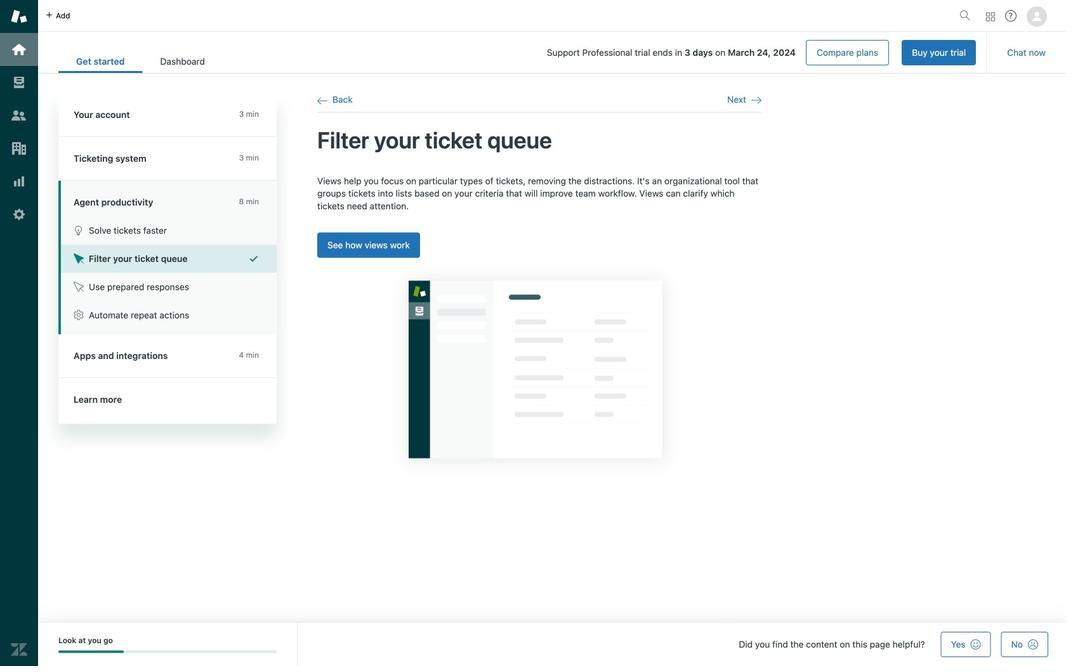 Task type: describe. For each thing, give the bounding box(es) containing it.
main element
[[0, 0, 38, 666]]

zendesk products image
[[986, 12, 995, 21]]

admin image
[[11, 206, 27, 223]]

March 24, 2024 text field
[[728, 47, 796, 58]]

zendesk support image
[[11, 8, 27, 25]]



Task type: locate. For each thing, give the bounding box(es) containing it.
get help image
[[1005, 10, 1017, 22]]

get started image
[[11, 41, 27, 58]]

organizations image
[[11, 140, 27, 157]]

views image
[[11, 74, 27, 91]]

tab
[[142, 50, 223, 73]]

tab list
[[58, 50, 223, 73]]

indicates location of where to select views. image
[[389, 261, 682, 478]]

reporting image
[[11, 173, 27, 190]]

heading
[[58, 93, 277, 137]]

progress bar
[[58, 651, 277, 653]]

customers image
[[11, 107, 27, 124]]

zendesk image
[[11, 642, 27, 658]]



